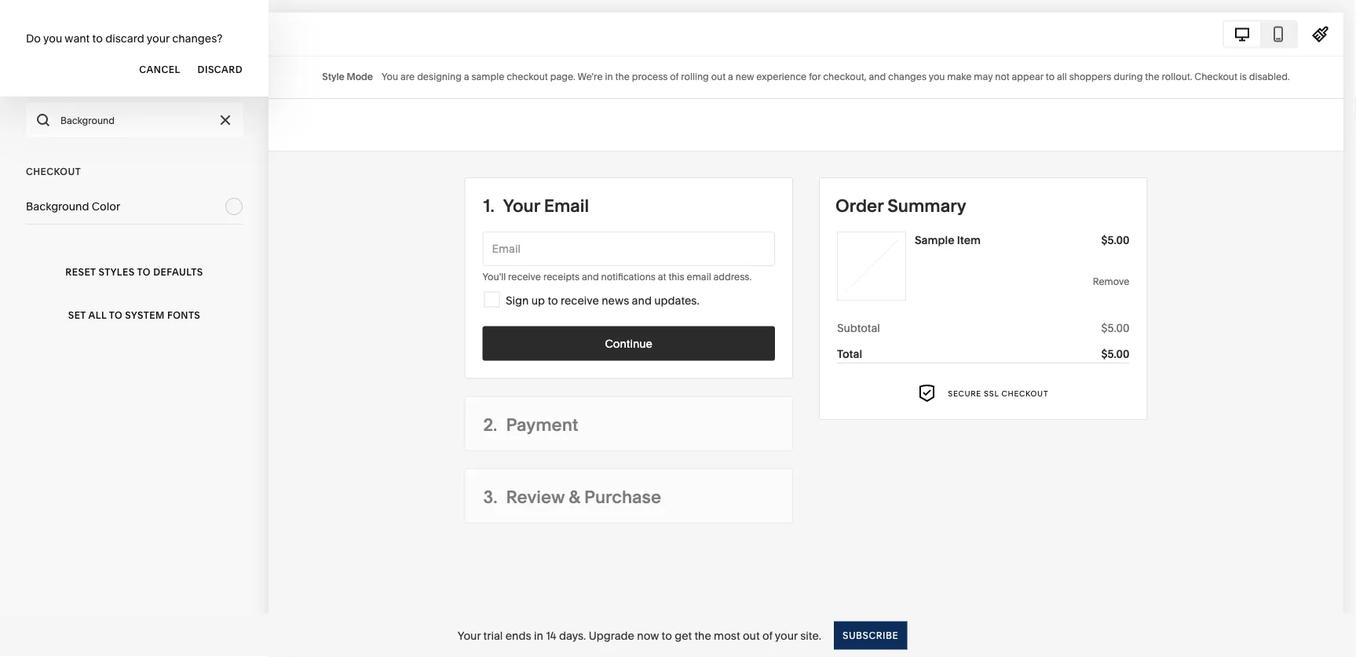 Task type: describe. For each thing, give the bounding box(es) containing it.
background color
[[26, 200, 120, 213]]

your trial ends in 14 days. upgrade now to get the most out of your site.
[[458, 629, 822, 643]]

do you want to discard your changes?
[[26, 32, 223, 45]]

checkout
[[26, 166, 81, 178]]

discard button
[[198, 56, 243, 84]]

color
[[92, 200, 120, 213]]

background
[[26, 200, 89, 213]]

save button
[[26, 17, 52, 52]]

do you want to discard your changes? dialog
[[0, 0, 269, 97]]

in
[[534, 629, 543, 643]]

set all to system fonts button
[[26, 294, 243, 337]]

site.
[[801, 629, 822, 643]]

now
[[637, 629, 659, 643]]

14
[[546, 629, 557, 643]]

reset
[[65, 266, 96, 278]]

get
[[675, 629, 692, 643]]

set
[[68, 310, 86, 321]]

most
[[714, 629, 740, 643]]

to inside button
[[109, 310, 123, 321]]

the
[[695, 629, 712, 643]]

your
[[458, 629, 481, 643]]

set all to system fonts
[[68, 310, 201, 321]]

discard
[[198, 64, 243, 75]]

do
[[26, 32, 41, 45]]

your inside dialog
[[147, 32, 170, 45]]

discard
[[105, 32, 144, 45]]

system
[[125, 310, 165, 321]]

defaults
[[153, 266, 203, 278]]

all
[[88, 310, 107, 321]]



Task type: locate. For each thing, give the bounding box(es) containing it.
1 vertical spatial cancel button
[[139, 56, 180, 84]]

want
[[65, 32, 90, 45]]

cancel right you
[[69, 29, 110, 40]]

cancel button right you
[[69, 17, 110, 52]]

tab list
[[1225, 22, 1297, 47]]

to right want
[[92, 32, 103, 45]]

cancel button down discard
[[139, 56, 180, 84]]

your right of
[[775, 629, 798, 643]]

changes?
[[172, 32, 223, 45]]

to right styles
[[137, 266, 151, 278]]

days.
[[559, 629, 586, 643]]

background color button
[[26, 189, 243, 224]]

1 vertical spatial cancel
[[139, 64, 180, 75]]

upgrade
[[589, 629, 635, 643]]

to left get
[[662, 629, 672, 643]]

cancel down discard
[[139, 64, 180, 75]]

1 vertical spatial your
[[775, 629, 798, 643]]

your
[[147, 32, 170, 45], [775, 629, 798, 643]]

reset styles to defaults
[[65, 266, 203, 278]]

to
[[92, 32, 103, 45], [137, 266, 151, 278], [109, 310, 123, 321], [662, 629, 672, 643]]

save
[[26, 29, 52, 40]]

0 vertical spatial your
[[147, 32, 170, 45]]

to right all
[[109, 310, 123, 321]]

0 horizontal spatial cancel button
[[69, 17, 110, 52]]

1 horizontal spatial cancel
[[139, 64, 180, 75]]

0 vertical spatial cancel
[[69, 29, 110, 40]]

1 horizontal spatial cancel button
[[139, 56, 180, 84]]

ends
[[506, 629, 531, 643]]

fonts
[[167, 310, 201, 321]]

cancel button
[[69, 17, 110, 52], [139, 56, 180, 84]]

to inside button
[[137, 266, 151, 278]]

to inside dialog
[[92, 32, 103, 45]]

0 vertical spatial cancel button
[[69, 17, 110, 52]]

styles
[[99, 266, 135, 278]]

out
[[743, 629, 760, 643]]

of
[[763, 629, 773, 643]]

Search text field
[[26, 103, 243, 137]]

undo image
[[191, 26, 208, 43]]

you
[[43, 32, 62, 45]]

cancel
[[69, 29, 110, 40], [139, 64, 180, 75]]

1 horizontal spatial your
[[775, 629, 798, 643]]

0 horizontal spatial cancel
[[69, 29, 110, 40]]

cancel inside do you want to discard your changes? dialog
[[139, 64, 180, 75]]

your right discard
[[147, 32, 170, 45]]

reset styles to defaults button
[[26, 251, 243, 294]]

0 horizontal spatial your
[[147, 32, 170, 45]]

trial
[[484, 629, 503, 643]]



Task type: vqa. For each thing, say whether or not it's contained in the screenshot.
Styles
yes



